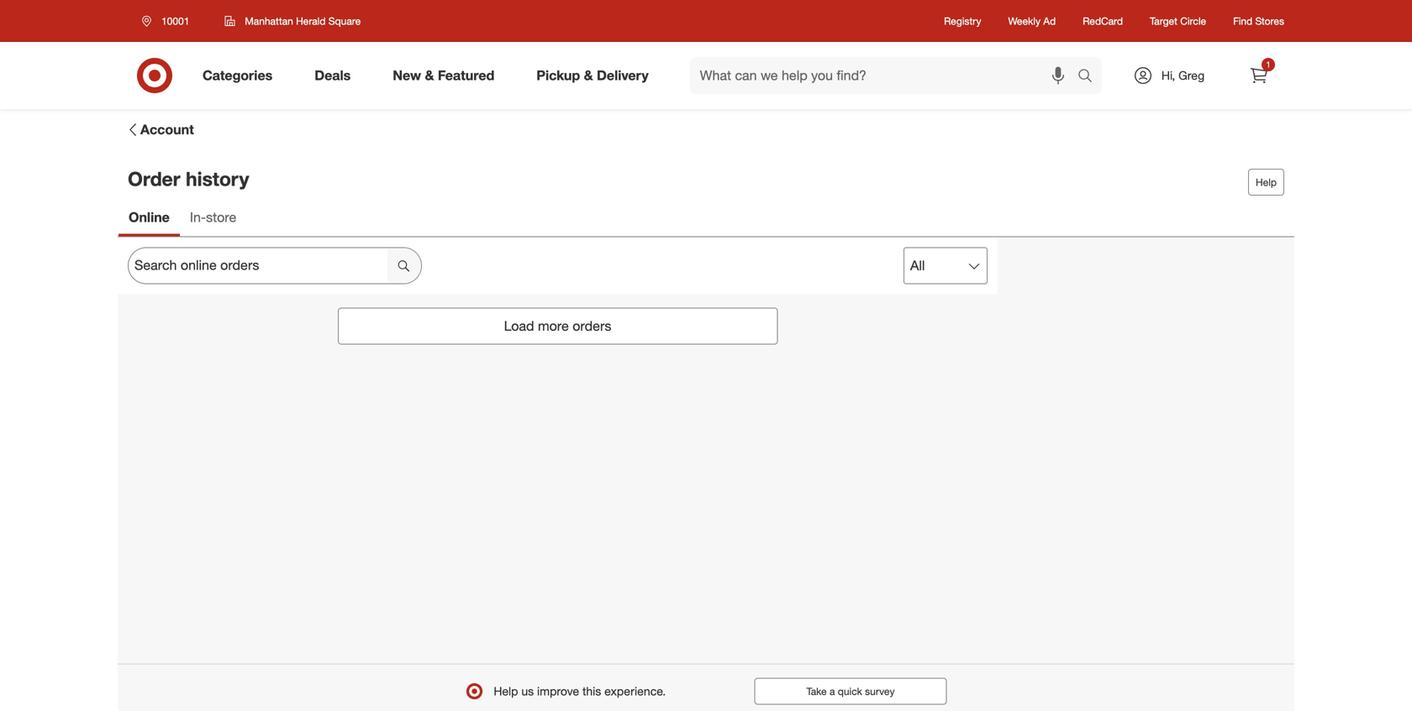 Task type: locate. For each thing, give the bounding box(es) containing it.
categories link
[[188, 57, 294, 94]]

& inside pickup & delivery link
[[584, 67, 593, 84]]

in-store link
[[180, 201, 247, 237]]

What can we help you find? suggestions appear below search field
[[690, 57, 1082, 94]]

more
[[538, 318, 569, 335]]

1 & from the left
[[425, 67, 434, 84]]

hi, greg
[[1162, 68, 1205, 83]]

1 horizontal spatial &
[[584, 67, 593, 84]]

1 vertical spatial help
[[494, 685, 518, 699]]

help us improve this experience.
[[494, 685, 666, 699]]

load
[[504, 318, 534, 335]]

help inside button
[[1256, 176, 1277, 189]]

0 vertical spatial help
[[1256, 176, 1277, 189]]

experience.
[[605, 685, 666, 699]]

target
[[1150, 15, 1178, 27]]

improve
[[537, 685, 579, 699]]

new & featured
[[393, 67, 495, 84]]

manhattan herald square
[[245, 15, 361, 27]]

find stores link
[[1233, 14, 1284, 28]]

a
[[830, 686, 835, 699]]

manhattan herald square button
[[214, 6, 372, 36]]

weekly
[[1008, 15, 1041, 27]]

& inside new & featured link
[[425, 67, 434, 84]]

1
[[1266, 59, 1271, 70]]

orders
[[573, 318, 611, 335]]

target circle link
[[1150, 14, 1206, 28]]

circle
[[1180, 15, 1206, 27]]

categories
[[203, 67, 273, 84]]

deals
[[315, 67, 351, 84]]

None text field
[[128, 248, 422, 284]]

online
[[129, 209, 170, 226]]

delivery
[[597, 67, 649, 84]]

0 horizontal spatial help
[[494, 685, 518, 699]]

survey
[[865, 686, 895, 699]]

2 & from the left
[[584, 67, 593, 84]]

redcard link
[[1083, 14, 1123, 28]]

new
[[393, 67, 421, 84]]

& right pickup
[[584, 67, 593, 84]]

&
[[425, 67, 434, 84], [584, 67, 593, 84]]

help
[[1256, 176, 1277, 189], [494, 685, 518, 699]]

online link
[[119, 201, 180, 237]]

& right new
[[425, 67, 434, 84]]

pickup & delivery
[[537, 67, 649, 84]]

1 horizontal spatial help
[[1256, 176, 1277, 189]]

order
[[128, 167, 180, 191]]

& for new
[[425, 67, 434, 84]]

load more orders button
[[338, 308, 778, 345]]

weekly ad link
[[1008, 14, 1056, 28]]

featured
[[438, 67, 495, 84]]

take
[[807, 686, 827, 699]]

0 horizontal spatial &
[[425, 67, 434, 84]]

stores
[[1255, 15, 1284, 27]]

this
[[583, 685, 601, 699]]

order history
[[128, 167, 249, 191]]



Task type: describe. For each thing, give the bounding box(es) containing it.
search button
[[1070, 57, 1110, 98]]

account
[[140, 121, 194, 138]]

in-
[[190, 209, 206, 226]]

history
[[186, 167, 249, 191]]

find stores
[[1233, 15, 1284, 27]]

weekly ad
[[1008, 15, 1056, 27]]

square
[[328, 15, 361, 27]]

10001 button
[[131, 6, 207, 36]]

search
[[1070, 69, 1110, 85]]

take a quick survey
[[807, 686, 895, 699]]

& for pickup
[[584, 67, 593, 84]]

account link
[[124, 119, 195, 140]]

help for help us improve this experience.
[[494, 685, 518, 699]]

10001
[[161, 15, 189, 27]]

hi,
[[1162, 68, 1175, 83]]

quick
[[838, 686, 862, 699]]

us
[[521, 685, 534, 699]]

load more orders
[[504, 318, 611, 335]]

store
[[206, 209, 236, 226]]

pickup & delivery link
[[522, 57, 670, 94]]

new & featured link
[[378, 57, 516, 94]]

pickup
[[537, 67, 580, 84]]

herald
[[296, 15, 326, 27]]

ad
[[1043, 15, 1056, 27]]

help button
[[1248, 169, 1284, 196]]

1 link
[[1241, 57, 1278, 94]]

help for help
[[1256, 176, 1277, 189]]

deals link
[[300, 57, 372, 94]]

in-store
[[190, 209, 236, 226]]

greg
[[1179, 68, 1205, 83]]

registry
[[944, 15, 981, 27]]

take a quick survey button
[[754, 679, 947, 706]]

manhattan
[[245, 15, 293, 27]]

registry link
[[944, 14, 981, 28]]

find
[[1233, 15, 1253, 27]]

redcard
[[1083, 15, 1123, 27]]

target circle
[[1150, 15, 1206, 27]]



Task type: vqa. For each thing, say whether or not it's contained in the screenshot.
1
yes



